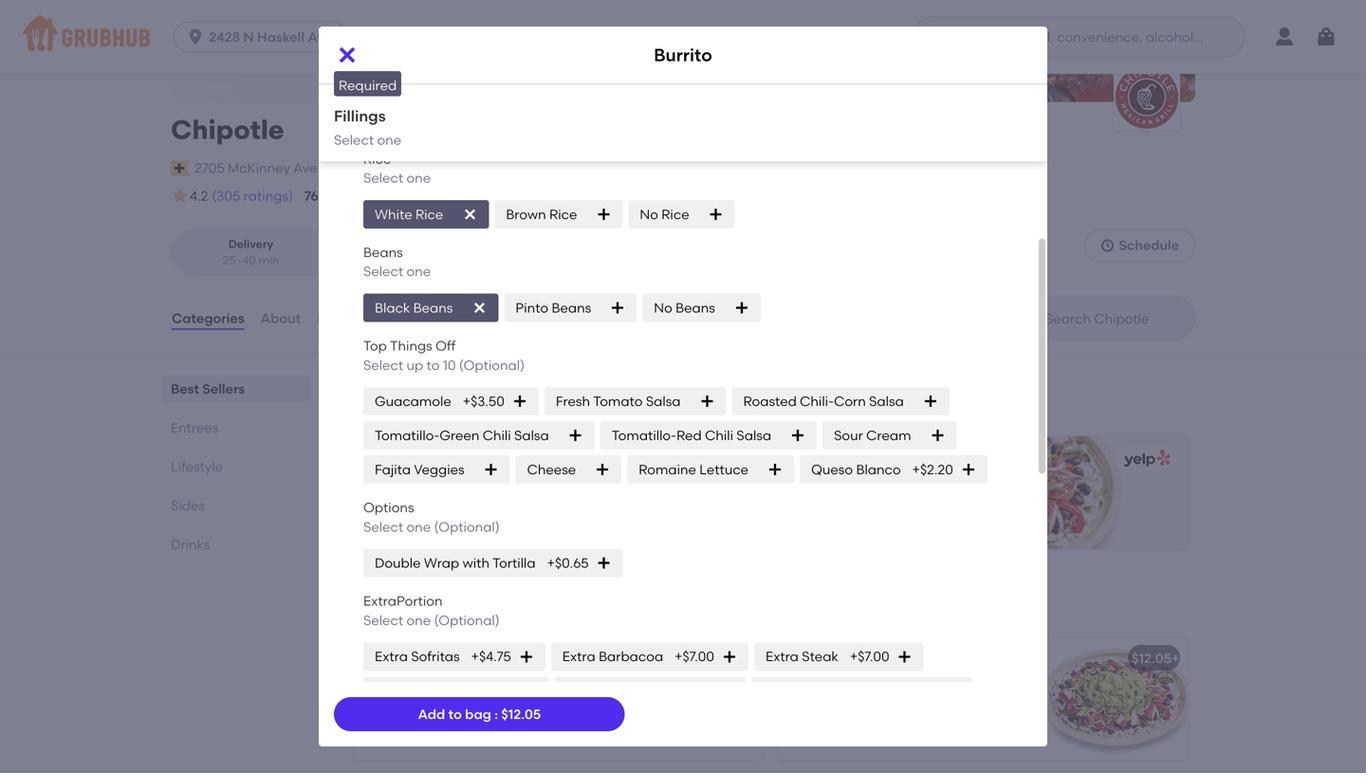 Task type: describe. For each thing, give the bounding box(es) containing it.
(optional) for extraportion select one (optional)
[[434, 613, 500, 629]]

seller for burrito bowl
[[828, 631, 859, 645]]

brown
[[506, 206, 546, 222]]

+$8.65
[[896, 683, 938, 699]]

+$2.20
[[913, 462, 954, 478]]

cream
[[867, 427, 911, 444]]

beans,
[[850, 720, 894, 736]]

guacamole
[[375, 393, 451, 409]]

0 vertical spatial entrees
[[171, 420, 219, 436]]

white rice
[[375, 206, 443, 222]]

extra for extra carnitas
[[567, 683, 600, 699]]

a
[[900, 700, 909, 716]]

fillings select one
[[334, 107, 402, 148]]

top things off select up to 10 (optional)
[[363, 338, 525, 373]]

switch location
[[327, 160, 425, 176]]

chili for green
[[483, 427, 511, 444]]

extra chicken
[[375, 683, 464, 699]]

2705 mckinney ave button
[[194, 158, 318, 179]]

+ for burrito bowl
[[1172, 650, 1180, 667]]

beans for pinto beans
[[552, 300, 591, 316]]

bowl
[[837, 654, 868, 670]]

schedule
[[1119, 237, 1180, 254]]

black
[[375, 300, 410, 316]]

(305 ratings)
[[212, 188, 293, 204]]

n
[[243, 29, 254, 45]]

ave.
[[308, 29, 336, 45]]

extraportion
[[363, 593, 443, 609]]

roasted
[[744, 393, 797, 409]]

fresh
[[556, 393, 590, 409]]

best seller for burrito
[[376, 631, 434, 645]]

food
[[368, 190, 394, 204]]

mckinney
[[228, 160, 290, 176]]

select for fillings
[[334, 132, 374, 148]]

0 vertical spatial or
[[1009, 681, 1022, 697]]

bowl
[[972, 700, 1003, 716]]

1 vertical spatial with
[[790, 720, 817, 736]]

options
[[363, 500, 414, 516]]

one for options
[[407, 519, 431, 535]]

meat
[[971, 681, 1006, 697]]

2 vertical spatial with
[[869, 739, 896, 755]]

roasted chili-corn salsa
[[744, 393, 904, 409]]

double wrap with tortilla
[[375, 555, 536, 571]]

extra sofritas
[[375, 649, 460, 665]]

double
[[375, 555, 421, 571]]

haskell
[[257, 29, 305, 45]]

chicken burrito button
[[319, 51, 1048, 149]]

star icon image
[[171, 187, 190, 206]]

extra for extra chicken
[[375, 683, 408, 699]]

delivery
[[228, 237, 273, 251]]

sellers for best sellers
[[202, 381, 245, 397]]

best sellers
[[171, 381, 245, 397]]

salsa up red
[[646, 393, 681, 409]]

cheese.
[[933, 758, 983, 773]]

romaine lettuce
[[639, 462, 749, 478]]

topped
[[818, 739, 866, 755]]

beans inside beans select one
[[363, 244, 403, 260]]

extra for extra barbacoa
[[563, 649, 596, 665]]

15–25
[[412, 254, 443, 267]]

good food
[[335, 190, 394, 204]]

fresh tomato salsa
[[556, 393, 681, 409]]

cheese
[[527, 462, 576, 478]]

rice for no rice
[[662, 206, 690, 222]]

1 vertical spatial chicken
[[411, 683, 464, 699]]

min inside pickup 0.9 mi • 15–25 min
[[445, 254, 466, 267]]

chicken burrito image
[[338, 70, 399, 130]]

rice,
[[820, 720, 847, 736]]

white
[[375, 206, 412, 222]]

2428
[[209, 29, 240, 45]]

tomatillo-red chili salsa
[[612, 427, 772, 444]]

best inside best sellers most ordered on grubhub
[[349, 376, 393, 401]]

+$4.75 for extra chicken
[[475, 683, 515, 699]]

76
[[304, 188, 319, 204]]

mi
[[386, 254, 400, 267]]

delivery 25–40 min
[[223, 237, 279, 267]]

reviews button
[[316, 284, 371, 353]]

fajita
[[913, 720, 946, 736]]

$12.05 inside burrito $12.05 +
[[367, 509, 407, 526]]

+ inside burrito $12.05 +
[[407, 509, 415, 526]]

red
[[677, 427, 702, 444]]

order
[[621, 190, 651, 204]]

select for extraportion
[[363, 613, 403, 629]]

extra barbacoa
[[563, 649, 663, 665]]

fajita
[[375, 462, 411, 478]]

burrito $12.05 +
[[367, 487, 415, 526]]

beans select one
[[363, 244, 431, 280]]

1 horizontal spatial entrees
[[349, 593, 424, 617]]

+ for burrito
[[747, 650, 755, 667]]

ratings)
[[244, 188, 293, 204]]

correct order
[[576, 190, 651, 204]]

best up extra sofritas
[[376, 631, 400, 645]]

grilled
[[928, 681, 968, 697]]

salsa for tomatillo-green chili salsa
[[514, 427, 549, 444]]

sour cream
[[834, 427, 911, 444]]

extra carne asada
[[763, 683, 885, 699]]

pickup
[[397, 237, 435, 251]]

+$0.65
[[547, 555, 589, 571]]

2 vertical spatial or
[[917, 758, 930, 773]]

pinto
[[516, 300, 549, 316]]

freshly
[[883, 681, 925, 697]]

burrito inside chicken burrito button
[[470, 82, 513, 98]]

chipotle
[[171, 114, 284, 146]]

best up steak
[[801, 631, 825, 645]]

chili-
[[800, 393, 834, 409]]

add to bag : $12.05
[[418, 706, 541, 723]]

(305
[[212, 188, 240, 204]]

best seller for burrito bowl
[[801, 631, 859, 645]]



Task type: locate. For each thing, give the bounding box(es) containing it.
+$4.75 right 'sofritas'
[[471, 649, 511, 665]]

0 vertical spatial to
[[427, 357, 440, 373]]

chicken
[[414, 82, 466, 98], [411, 683, 464, 699]]

no down 'no rice' on the top of page
[[654, 300, 673, 316]]

categories
[[172, 310, 245, 326]]

or right meat
[[1009, 681, 1022, 697]]

yelp image
[[696, 450, 746, 468], [1121, 450, 1171, 468]]

1 horizontal spatial best seller
[[801, 631, 859, 645]]

burrito image
[[621, 638, 763, 761]]

chicken right required
[[414, 82, 466, 98]]

time
[[460, 190, 485, 204]]

select down options
[[363, 519, 403, 535]]

0 horizontal spatial chili
[[483, 427, 511, 444]]

0.9
[[367, 254, 382, 267]]

(optional) for options select one (optional)
[[434, 519, 500, 535]]

required
[[339, 77, 397, 93]]

sellers down the categories button
[[202, 381, 245, 397]]

(optional) up 'sofritas'
[[434, 613, 500, 629]]

extra down extra sofritas
[[375, 683, 408, 699]]

beans for black beans
[[413, 300, 453, 316]]

tomatillo- up romaine
[[612, 427, 677, 444]]

0 horizontal spatial +
[[407, 509, 415, 526]]

(optional) up +$3.50
[[459, 357, 525, 373]]

best seller up extra sofritas
[[376, 631, 434, 645]]

2705 mckinney ave
[[195, 160, 317, 176]]

your choice of freshly grilled meat or sofritas served in a delicious bowl with rice, beans, or fajita veggies, and topped with guac, salsa, queso blanco, sour cream or cheese.
[[790, 681, 1022, 773]]

entrees
[[171, 420, 219, 436], [349, 593, 424, 617]]

select inside rice select one
[[363, 170, 403, 186]]

1 vertical spatial entrees
[[349, 593, 424, 617]]

one for fillings
[[377, 132, 402, 148]]

0 horizontal spatial sellers
[[202, 381, 245, 397]]

2 $12.05 + from the left
[[1132, 650, 1180, 667]]

0 horizontal spatial or
[[897, 720, 910, 736]]

extra left steak
[[766, 649, 799, 665]]

options select one (optional)
[[363, 500, 500, 535]]

burrito inside burrito $12.05 +
[[367, 487, 411, 503]]

+$7.00 for extra steak
[[850, 649, 890, 665]]

no down order
[[640, 206, 659, 222]]

blanco
[[856, 462, 901, 478]]

to left 10
[[427, 357, 440, 373]]

one down options
[[407, 519, 431, 535]]

1 seller from the left
[[403, 631, 434, 645]]

select inside fillings select one
[[334, 132, 374, 148]]

0 horizontal spatial seller
[[403, 631, 434, 645]]

Search Chipotle search field
[[1044, 310, 1189, 328]]

fajita veggies
[[375, 462, 465, 478]]

extra carnitas
[[567, 683, 659, 699]]

select for beans
[[363, 264, 403, 280]]

1 horizontal spatial min
[[445, 254, 466, 267]]

select up food
[[363, 170, 403, 186]]

0 horizontal spatial best seller
[[376, 631, 434, 645]]

option group
[[171, 229, 496, 277]]

select inside options select one (optional)
[[363, 519, 403, 535]]

no rice
[[640, 206, 690, 222]]

1 vertical spatial to
[[449, 706, 462, 723]]

1 horizontal spatial +
[[747, 650, 755, 667]]

1 yelp image from the left
[[696, 450, 746, 468]]

salsa up cream
[[869, 393, 904, 409]]

best down the categories button
[[171, 381, 199, 397]]

on
[[438, 403, 454, 420]]

select for options
[[363, 519, 403, 535]]

chili for red
[[705, 427, 734, 444]]

2 chili from the left
[[705, 427, 734, 444]]

0 horizontal spatial tomatillo-
[[375, 427, 440, 444]]

0 horizontal spatial yelp image
[[696, 450, 746, 468]]

one inside fillings select one
[[377, 132, 402, 148]]

1 horizontal spatial chili
[[705, 427, 734, 444]]

salsa
[[646, 393, 681, 409], [869, 393, 904, 409], [514, 427, 549, 444], [737, 427, 772, 444]]

2 +$7.00 from the left
[[850, 649, 890, 665]]

option group containing delivery 25–40 min
[[171, 229, 496, 277]]

your
[[790, 681, 818, 697]]

and
[[790, 739, 815, 755]]

$12.05 + for burrito bowl
[[1132, 650, 1180, 667]]

select down fillings
[[334, 132, 374, 148]]

salsa down roasted
[[737, 427, 772, 444]]

select inside top things off select up to 10 (optional)
[[363, 357, 403, 373]]

sellers for best sellers most ordered on grubhub
[[398, 376, 464, 401]]

about
[[261, 310, 301, 326]]

with up cream
[[869, 739, 896, 755]]

seller for burrito
[[403, 631, 434, 645]]

of
[[868, 681, 880, 697]]

1 horizontal spatial with
[[790, 720, 817, 736]]

cream
[[872, 758, 914, 773]]

schedule button
[[1084, 229, 1196, 263]]

to inside top things off select up to 10 (optional)
[[427, 357, 440, 373]]

1 vertical spatial or
[[897, 720, 910, 736]]

2428 n haskell ave. button
[[174, 22, 356, 52]]

0 vertical spatial chicken
[[414, 82, 466, 98]]

sellers up on
[[398, 376, 464, 401]]

+$7.00 for extra barbacoa
[[675, 649, 715, 665]]

1 horizontal spatial tomatillo-
[[612, 427, 677, 444]]

+$4.75
[[471, 649, 511, 665], [475, 683, 515, 699]]

$12.05
[[367, 509, 407, 526], [707, 650, 747, 667], [1132, 650, 1172, 667], [501, 706, 541, 723]]

one down pickup
[[407, 264, 431, 280]]

select inside extraportion select one (optional)
[[363, 613, 403, 629]]

burrito bowl image
[[1046, 638, 1188, 761]]

romaine
[[639, 462, 697, 478]]

extra up the extra carnitas
[[563, 649, 596, 665]]

entrees down double
[[349, 593, 424, 617]]

switch
[[327, 160, 369, 176]]

1 +$7.00 from the left
[[675, 649, 715, 665]]

1 chili from the left
[[483, 427, 511, 444]]

tomatillo- for red
[[612, 427, 677, 444]]

extra up sofritas
[[763, 683, 796, 699]]

extra left 'sofritas'
[[375, 649, 408, 665]]

1 horizontal spatial seller
[[828, 631, 859, 645]]

chipotle logo image
[[1114, 64, 1181, 130]]

0 horizontal spatial min
[[259, 254, 279, 267]]

1 best seller from the left
[[376, 631, 434, 645]]

0 vertical spatial (optional)
[[459, 357, 525, 373]]

+$7.00 up 'of'
[[850, 649, 890, 665]]

select down extraportion on the left of page
[[363, 613, 403, 629]]

1 vertical spatial +$4.75
[[475, 683, 515, 699]]

rice inside rice select one
[[363, 151, 391, 167]]

burrito
[[654, 45, 712, 65], [470, 82, 513, 98], [367, 487, 411, 503], [364, 654, 409, 670], [790, 654, 834, 670]]

with right wrap at bottom left
[[463, 555, 490, 571]]

corn
[[834, 393, 866, 409]]

2 horizontal spatial +
[[1172, 650, 1180, 667]]

one up 85 on the top of page
[[407, 170, 431, 186]]

0 vertical spatial with
[[463, 555, 490, 571]]

svg image
[[1315, 26, 1338, 48], [186, 28, 205, 47], [336, 44, 359, 66], [462, 207, 478, 222], [472, 300, 487, 316], [734, 300, 750, 316], [568, 428, 583, 443], [791, 428, 806, 443], [595, 462, 610, 477], [768, 462, 783, 477], [597, 556, 612, 571], [519, 649, 534, 665]]

2428 n haskell ave.
[[209, 29, 336, 45]]

entrees up lifestyle
[[171, 420, 219, 436]]

best up most
[[349, 376, 393, 401]]

one for extraportion
[[407, 613, 431, 629]]

1 vertical spatial (optional)
[[434, 519, 500, 535]]

categories button
[[171, 284, 245, 353]]

1 $12.05 + from the left
[[707, 650, 755, 667]]

asada
[[843, 683, 885, 699]]

+$4.75 for extra sofritas
[[471, 649, 511, 665]]

(optional) up double wrap with tortilla
[[434, 519, 500, 535]]

1 horizontal spatial to
[[449, 706, 462, 723]]

min inside delivery 25–40 min
[[259, 254, 279, 267]]

best seller up steak
[[801, 631, 859, 645]]

green
[[440, 427, 480, 444]]

(optional) inside options select one (optional)
[[434, 519, 500, 535]]

1 horizontal spatial sellers
[[398, 376, 464, 401]]

1 min from the left
[[259, 254, 279, 267]]

pinto beans
[[516, 300, 591, 316]]

brown rice
[[506, 206, 577, 222]]

carnitas
[[603, 683, 659, 699]]

one up rice select one
[[377, 132, 402, 148]]

2 vertical spatial (optional)
[[434, 613, 500, 629]]

good
[[335, 190, 366, 204]]

seller up extra sofritas
[[403, 631, 434, 645]]

+$5.60
[[670, 683, 712, 699]]

tomatillo- for green
[[375, 427, 440, 444]]

1 tomatillo- from the left
[[375, 427, 440, 444]]

one inside rice select one
[[407, 170, 431, 186]]

select left the •
[[363, 264, 403, 280]]

min down delivery
[[259, 254, 279, 267]]

most
[[349, 403, 380, 420]]

about button
[[260, 284, 302, 353]]

seller up bowl
[[828, 631, 859, 645]]

one for rice
[[407, 170, 431, 186]]

(optional) inside extraportion select one (optional)
[[434, 613, 500, 629]]

no for no rice
[[640, 206, 659, 222]]

one down extraportion on the left of page
[[407, 613, 431, 629]]

svg image inside the 2428 n haskell ave. button
[[186, 28, 205, 47]]

1 horizontal spatial +$7.00
[[850, 649, 890, 665]]

2 tomatillo- from the left
[[612, 427, 677, 444]]

or down guac,
[[917, 758, 930, 773]]

1 horizontal spatial $12.05 +
[[1132, 650, 1180, 667]]

beans for no beans
[[676, 300, 715, 316]]

2 best seller from the left
[[801, 631, 859, 645]]

chili down "grubhub"
[[483, 427, 511, 444]]

lettuce
[[700, 462, 749, 478]]

select inside beans select one
[[363, 264, 403, 280]]

ordered
[[383, 403, 435, 420]]

carne
[[799, 683, 840, 699]]

tomatillo-
[[375, 427, 440, 444], [612, 427, 677, 444]]

0 horizontal spatial entrees
[[171, 420, 219, 436]]

or down a
[[897, 720, 910, 736]]

2 horizontal spatial with
[[869, 739, 896, 755]]

no for no beans
[[654, 300, 673, 316]]

2 seller from the left
[[828, 631, 859, 645]]

main navigation navigation
[[0, 0, 1367, 74]]

one for beans
[[407, 264, 431, 280]]

salsa for tomatillo-red chili salsa
[[737, 427, 772, 444]]

svg image
[[596, 207, 612, 222], [709, 207, 724, 222], [1100, 238, 1115, 253], [610, 300, 626, 316], [512, 394, 527, 409], [700, 394, 715, 409], [923, 394, 938, 409], [930, 428, 946, 443], [484, 462, 499, 477], [961, 462, 976, 477], [722, 649, 737, 665], [897, 649, 913, 665]]

85
[[409, 188, 425, 204]]

2 min from the left
[[445, 254, 466, 267]]

barbacoa
[[599, 649, 663, 665]]

select for rice
[[363, 170, 403, 186]]

(optional)
[[459, 357, 525, 373], [434, 519, 500, 535], [434, 613, 500, 629]]

+$3.50
[[463, 393, 505, 409]]

2 horizontal spatial or
[[1009, 681, 1022, 697]]

0 horizontal spatial to
[[427, 357, 440, 373]]

chicken inside button
[[414, 82, 466, 98]]

on
[[441, 190, 458, 204]]

rice for white rice
[[416, 206, 443, 222]]

1 vertical spatial no
[[654, 300, 673, 316]]

to left bag
[[449, 706, 462, 723]]

served
[[840, 700, 883, 716]]

chili right red
[[705, 427, 734, 444]]

1 horizontal spatial or
[[917, 758, 930, 773]]

25–40
[[223, 254, 256, 267]]

svg image inside schedule button
[[1100, 238, 1115, 253]]

correct
[[576, 190, 618, 204]]

salsa up cheese
[[514, 427, 549, 444]]

$12.05 + for burrito
[[707, 650, 755, 667]]

sellers
[[398, 376, 464, 401], [202, 381, 245, 397]]

extra for extra steak
[[766, 649, 799, 665]]

sides
[[171, 498, 205, 514]]

in
[[886, 700, 897, 716]]

chicken burrito
[[414, 82, 513, 98]]

seller
[[403, 631, 434, 645], [828, 631, 859, 645]]

subscription pass image
[[171, 161, 190, 176]]

queso
[[811, 462, 853, 478]]

one inside beans select one
[[407, 264, 431, 280]]

min right 15–25
[[445, 254, 466, 267]]

veggies
[[414, 462, 465, 478]]

with up and
[[790, 720, 817, 736]]

sofritas
[[411, 649, 460, 665]]

delicious
[[912, 700, 969, 716]]

0 vertical spatial +$4.75
[[471, 649, 511, 665]]

one inside options select one (optional)
[[407, 519, 431, 535]]

0 horizontal spatial +$7.00
[[675, 649, 715, 665]]

0 vertical spatial no
[[640, 206, 659, 222]]

wrap
[[424, 555, 460, 571]]

+$4.75 up :
[[475, 683, 515, 699]]

tomatillo- down ordered
[[375, 427, 440, 444]]

with
[[463, 555, 490, 571], [790, 720, 817, 736], [869, 739, 896, 755]]

77
[[546, 188, 560, 204]]

things
[[390, 338, 432, 354]]

salsa for roasted chili-corn salsa
[[869, 393, 904, 409]]

2 yelp image from the left
[[1121, 450, 1171, 468]]

carne asada burrito image
[[338, 0, 399, 31]]

extra for extra sofritas
[[375, 649, 408, 665]]

:
[[495, 706, 498, 723]]

10
[[443, 357, 456, 373]]

sour
[[841, 758, 868, 773]]

rice for brown rice
[[550, 206, 577, 222]]

salsa,
[[939, 739, 976, 755]]

no beans
[[654, 300, 715, 316]]

chicken up add
[[411, 683, 464, 699]]

one inside extraportion select one (optional)
[[407, 613, 431, 629]]

+$7.00 up +$5.60
[[675, 649, 715, 665]]

(optional) inside top things off select up to 10 (optional)
[[459, 357, 525, 373]]

switch location button
[[326, 158, 426, 179]]

extra down extra barbacoa
[[567, 683, 600, 699]]

1 horizontal spatial yelp image
[[1121, 450, 1171, 468]]

0 horizontal spatial $12.05 +
[[707, 650, 755, 667]]

best
[[349, 376, 393, 401], [171, 381, 199, 397], [376, 631, 400, 645], [801, 631, 825, 645]]

select down "top"
[[363, 357, 403, 373]]

extra for extra carne asada
[[763, 683, 796, 699]]

add
[[418, 706, 445, 723]]

sellers inside best sellers most ordered on grubhub
[[398, 376, 464, 401]]

0 horizontal spatial with
[[463, 555, 490, 571]]

•
[[404, 254, 408, 267]]



Task type: vqa. For each thing, say whether or not it's contained in the screenshot.
Romaine Lettuce
yes



